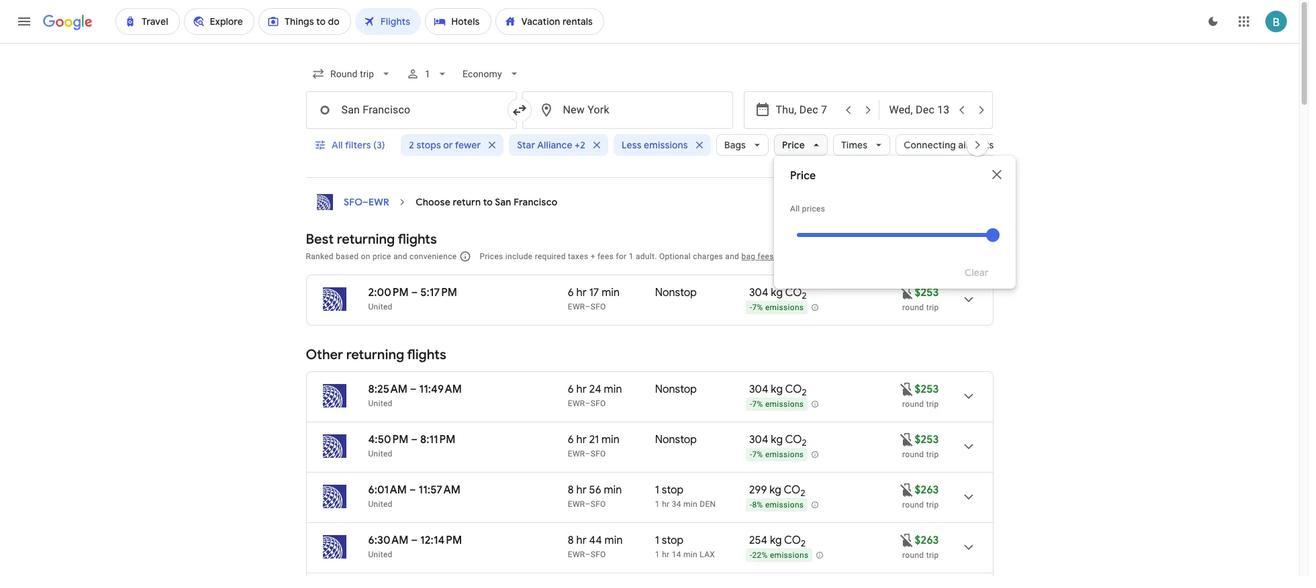 Task type: describe. For each thing, give the bounding box(es) containing it.
Departure time: 4:50 PM. text field
[[368, 433, 409, 447]]

flight details. leaves newark liberty international airport at 6:01 am on wednesday, december 13 and arrives at san francisco international airport at 11:57 am on wednesday, december 13. image
[[953, 481, 985, 513]]

total duration 6 hr 21 min. element
[[568, 433, 655, 449]]

hr for 6 hr 24 min
[[577, 383, 587, 396]]

leaves newark liberty international airport at 6:30 am on wednesday, december 13 and arrives at san francisco international airport at 12:14 pm on wednesday, december 13. element
[[368, 534, 462, 547]]

choose
[[416, 196, 451, 208]]

francisco
[[514, 196, 558, 208]]

263 US dollars text field
[[915, 484, 939, 497]]

$253 for 6 hr 21 min
[[915, 433, 939, 447]]

253 US dollars text field
[[915, 433, 939, 447]]

main content containing best returning flights
[[306, 189, 994, 576]]

1 vertical spatial price
[[790, 169, 816, 183]]

change appearance image
[[1197, 5, 1230, 38]]

prices
[[802, 204, 825, 214]]

co for 6 hr 24 min
[[785, 383, 802, 396]]

44
[[589, 534, 602, 547]]

2 for 8 hr 44 min
[[801, 538, 806, 549]]

round for 6 hr 17 min
[[903, 303, 924, 312]]

sfo for 6 hr 17 min
[[591, 302, 606, 312]]

nonstop for 6 hr 21 min
[[655, 433, 697, 447]]

stops
[[417, 139, 441, 151]]

6:01 am
[[368, 484, 407, 497]]

emissions for 8 hr 56 min
[[766, 500, 804, 510]]

2:00 pm
[[368, 286, 409, 300]]

Arrival time: 5:17 PM. text field
[[421, 286, 457, 300]]

ranked based on price and convenience
[[306, 252, 457, 261]]

8:25 am
[[368, 383, 408, 396]]

6 for 6 hr 24 min
[[568, 383, 574, 396]]

bags
[[724, 139, 746, 151]]

min inside 1 stop 1 hr 34 min den
[[684, 500, 698, 509]]

star alliance +2
[[517, 139, 586, 151]]

total duration 8 hr 56 min. element
[[568, 484, 655, 499]]

hr for 8 hr 44 min
[[577, 534, 587, 547]]

min for 8 hr 56 min
[[604, 484, 622, 497]]

254 kg co 2
[[749, 534, 806, 549]]

required
[[535, 252, 566, 261]]

star alliance +2 button
[[509, 129, 608, 161]]

trip for 8 hr 56 min
[[927, 500, 939, 510]]

all filters (3)
[[331, 139, 385, 151]]

6 for 6 hr 17 min
[[568, 286, 574, 300]]

– inside the 8 hr 56 min ewr – sfo
[[585, 500, 591, 509]]

8 for 8 hr 56 min
[[568, 484, 574, 497]]

this price for this flight doesn't include overhead bin access. if you need a carry-on bag, use the bags filter to update prices. image for 6 hr 24 min
[[899, 381, 915, 397]]

– inside 6:01 am – 11:57 am united
[[410, 484, 416, 497]]

6 hr 21 min ewr – sfo
[[568, 433, 620, 459]]

next image
[[961, 129, 994, 161]]

co for 8 hr 56 min
[[784, 484, 801, 497]]

11:57 am
[[419, 484, 461, 497]]

min inside 1 stop 1 hr 14 min lax
[[684, 550, 698, 559]]

1 stop 1 hr 34 min den
[[655, 484, 716, 509]]

14
[[672, 550, 681, 559]]

layover (1 of 1) is a 1 hr 34 min layover at denver international airport in denver. element
[[655, 499, 743, 510]]

Departure time: 6:30 AM. text field
[[368, 534, 409, 547]]

299 kg co 2
[[749, 484, 806, 499]]

304 kg co 2 for 6 hr 24 min
[[749, 383, 807, 398]]

- for 6 hr 17 min
[[750, 303, 753, 312]]

taxes
[[568, 252, 589, 261]]

1 stop flight. element for 8 hr 44 min
[[655, 534, 684, 549]]

all prices
[[790, 204, 825, 214]]

8:11 pm
[[420, 433, 456, 447]]

convenience
[[410, 252, 457, 261]]

1 and from the left
[[394, 252, 408, 261]]

round for 8 hr 56 min
[[903, 500, 924, 510]]

hr inside 1 stop 1 hr 34 min den
[[662, 500, 670, 509]]

adult.
[[636, 252, 657, 261]]

(3)
[[373, 139, 385, 151]]

-7% emissions for 6 hr 24 min
[[750, 400, 804, 409]]

flight details. leaves newark liberty international airport at 4:50 pm on wednesday, december 13 and arrives at san francisco international airport at 8:11 pm on wednesday, december 13. image
[[953, 430, 985, 463]]

2 for 6 hr 24 min
[[802, 387, 807, 398]]

this price for this flight doesn't include overhead bin access. if you need a carry-on bag, use the bags filter to update prices. image for 6 hr 17 min
[[899, 284, 915, 301]]

emissions inside popup button
[[644, 139, 688, 151]]

6:30 am
[[368, 534, 409, 547]]

1 stop 1 hr 14 min lax
[[655, 534, 715, 559]]

bag fees button
[[742, 252, 774, 261]]

other returning flights
[[306, 347, 446, 363]]

prices
[[480, 252, 503, 261]]

5:17 pm
[[421, 286, 457, 300]]

– inside 6 hr 17 min ewr – sfo
[[585, 302, 591, 312]]

best
[[306, 231, 334, 248]]

$263 for 299
[[915, 484, 939, 497]]

alliance
[[537, 139, 573, 151]]

for
[[616, 252, 627, 261]]

11:49 am
[[419, 383, 462, 396]]

253 US dollars text field
[[915, 383, 939, 396]]

sfo up the 'best returning flights'
[[344, 196, 362, 208]]

less
[[622, 139, 642, 151]]

$263 for 254
[[915, 534, 939, 547]]

charges
[[693, 252, 723, 261]]

kg for 6 hr 17 min
[[771, 286, 783, 300]]

price button
[[774, 129, 828, 161]]

leaves newark liberty international airport at 4:50 pm on wednesday, december 13 and arrives at san francisco international airport at 8:11 pm on wednesday, december 13. element
[[368, 433, 456, 447]]

price inside popup button
[[782, 139, 805, 151]]

to
[[483, 196, 493, 208]]

6:01 am – 11:57 am united
[[368, 484, 461, 509]]

+2
[[575, 139, 586, 151]]

united for 4:50 pm
[[368, 449, 393, 459]]

round for 6 hr 21 min
[[903, 450, 924, 459]]

stop for 8 hr 44 min
[[662, 534, 684, 547]]

– inside 2:00 pm – 5:17 pm united
[[411, 286, 418, 300]]

1 button
[[401, 58, 455, 90]]

nonstop for 6 hr 17 min
[[655, 286, 697, 300]]

connecting airports
[[904, 139, 994, 151]]

flights for other returning flights
[[407, 347, 446, 363]]

connecting
[[904, 139, 956, 151]]

-22% emissions
[[750, 551, 809, 560]]

Departure time: 8:25 AM. text field
[[368, 383, 408, 396]]

6 hr 24 min ewr – sfo
[[568, 383, 622, 408]]

less emissions button
[[614, 129, 711, 161]]

based
[[336, 252, 359, 261]]

returning for best
[[337, 231, 395, 248]]

4:50 pm – 8:11 pm united
[[368, 433, 456, 459]]

den
[[700, 500, 716, 509]]

– inside the 6 hr 24 min ewr – sfo
[[585, 399, 591, 408]]

stop for 8 hr 56 min
[[662, 484, 684, 497]]

– inside 6 hr 21 min ewr – sfo
[[585, 449, 591, 459]]

299
[[749, 484, 767, 497]]

7% for 6 hr 17 min
[[752, 303, 763, 312]]

returning for other
[[346, 347, 404, 363]]

round trip for 6 hr 17 min
[[903, 303, 939, 312]]

star
[[517, 139, 535, 151]]

hr inside 1 stop 1 hr 14 min lax
[[662, 550, 670, 559]]

ewr for 6 hr 21 min
[[568, 449, 585, 459]]

hr for 6 hr 21 min
[[577, 433, 587, 447]]

flights for best returning flights
[[398, 231, 437, 248]]

– inside '6:30 am – 12:14 pm united'
[[411, 534, 418, 547]]

ewr up the 'best returning flights'
[[368, 196, 389, 208]]

ewr for 6 hr 17 min
[[568, 302, 585, 312]]

- for 8 hr 56 min
[[750, 500, 753, 510]]

22%
[[752, 551, 768, 560]]

learn more about ranking image
[[460, 250, 472, 263]]

on
[[361, 252, 370, 261]]

304 for 6 hr 17 min
[[749, 286, 769, 300]]

this price for this flight doesn't include overhead bin access. if you need a carry-on bag, use the bags filter to update prices. image for 8 hr 44 min
[[899, 532, 915, 548]]

all for all prices
[[790, 204, 800, 214]]

emissions for 6 hr 17 min
[[766, 303, 804, 312]]

bags button
[[716, 129, 769, 161]]

close dialog image
[[989, 167, 1005, 183]]

8%
[[752, 500, 763, 510]]

emissions for 6 hr 24 min
[[766, 400, 804, 409]]

nonstop flight. element for 6 hr 24 min
[[655, 383, 697, 398]]

nonstop for 6 hr 24 min
[[655, 383, 697, 396]]

21
[[589, 433, 599, 447]]

main menu image
[[16, 13, 32, 30]]

fewer
[[455, 139, 481, 151]]

hr for 6 hr 17 min
[[577, 286, 587, 300]]

– inside 4:50 pm – 8:11 pm united
[[411, 433, 418, 447]]

Departure time: 6:01 AM. text field
[[368, 484, 407, 497]]

Return text field
[[889, 92, 951, 128]]

other
[[306, 347, 343, 363]]

- for 8 hr 44 min
[[750, 551, 753, 560]]

-7% emissions for 6 hr 21 min
[[750, 450, 804, 459]]

none text field inside search box
[[522, 91, 733, 129]]

filters
[[345, 139, 371, 151]]

304 kg co 2 for 6 hr 21 min
[[749, 433, 807, 449]]

trip for 6 hr 17 min
[[927, 303, 939, 312]]

min for 6 hr 24 min
[[604, 383, 622, 396]]

united for 8:25 am
[[368, 399, 393, 408]]

return
[[453, 196, 481, 208]]

sfo – ewr
[[344, 196, 389, 208]]

Departure time: 2:00 PM. text field
[[368, 286, 409, 300]]

– inside 8 hr 44 min ewr – sfo
[[585, 550, 591, 559]]



Task type: vqa. For each thing, say whether or not it's contained in the screenshot.
10:55 PM's the china airlines
no



Task type: locate. For each thing, give the bounding box(es) containing it.
5 round from the top
[[903, 551, 924, 560]]

1 vertical spatial 304 kg co 2
[[749, 383, 807, 398]]

round trip
[[903, 303, 939, 312], [903, 400, 939, 409], [903, 450, 939, 459], [903, 500, 939, 510], [903, 551, 939, 560]]

$263
[[915, 484, 939, 497], [915, 534, 939, 547]]

1 horizontal spatial fees
[[758, 252, 774, 261]]

this price for this flight doesn't include overhead bin access. if you need a carry-on bag, use the bags filter to update prices. image down this price for this flight doesn't include overhead bin access. if you need a carry-on bag, use the bags filter to update prices. image
[[899, 482, 915, 498]]

3 304 from the top
[[749, 433, 769, 447]]

ewr for 6 hr 24 min
[[568, 399, 585, 408]]

hr left 24
[[577, 383, 587, 396]]

ewr
[[368, 196, 389, 208], [568, 302, 585, 312], [568, 399, 585, 408], [568, 449, 585, 459], [568, 500, 585, 509], [568, 550, 585, 559]]

0 vertical spatial nonstop
[[655, 286, 697, 300]]

2 nonstop flight. element from the top
[[655, 383, 697, 398]]

round trip for 6 hr 21 min
[[903, 450, 939, 459]]

3 $253 from the top
[[915, 433, 939, 447]]

17
[[589, 286, 599, 300]]

trip down $253 text field
[[927, 400, 939, 409]]

emissions for 6 hr 21 min
[[766, 450, 804, 459]]

3 304 kg co 2 from the top
[[749, 433, 807, 449]]

304 kg co 2
[[749, 286, 807, 302], [749, 383, 807, 398], [749, 433, 807, 449]]

1 304 kg co 2 from the top
[[749, 286, 807, 302]]

12:14 pm
[[420, 534, 462, 547]]

3 6 from the top
[[568, 433, 574, 447]]

nonstop flight. element for 6 hr 21 min
[[655, 433, 697, 449]]

kg for 6 hr 21 min
[[771, 433, 783, 447]]

1 horizontal spatial all
[[790, 204, 800, 214]]

swap origin and destination. image
[[511, 102, 528, 118]]

2 1 stop flight. element from the top
[[655, 534, 684, 549]]

co for 6 hr 21 min
[[785, 433, 802, 447]]

5 united from the top
[[368, 550, 393, 559]]

-8% emissions
[[750, 500, 804, 510]]

0 vertical spatial 1 stop flight. element
[[655, 484, 684, 499]]

–
[[362, 196, 368, 208], [411, 286, 418, 300], [585, 302, 591, 312], [410, 383, 417, 396], [585, 399, 591, 408], [411, 433, 418, 447], [585, 449, 591, 459], [410, 484, 416, 497], [585, 500, 591, 509], [411, 534, 418, 547], [585, 550, 591, 559]]

0 vertical spatial $253
[[915, 286, 939, 300]]

6 inside 6 hr 17 min ewr – sfo
[[568, 286, 574, 300]]

ewr down total duration 8 hr 44 min. element
[[568, 550, 585, 559]]

hr for 8 hr 56 min
[[577, 484, 587, 497]]

min inside the 8 hr 56 min ewr – sfo
[[604, 484, 622, 497]]

round trip for 6 hr 24 min
[[903, 400, 939, 409]]

min inside 6 hr 21 min ewr – sfo
[[602, 433, 620, 447]]

sfo inside 6 hr 17 min ewr – sfo
[[591, 302, 606, 312]]

round down $253 text field
[[903, 400, 924, 409]]

leaves newark liberty international airport at 2:00 pm on wednesday, december 13 and arrives at san francisco international airport at 5:17 pm on wednesday, december 13. element
[[368, 286, 457, 300]]

5 trip from the top
[[927, 551, 939, 560]]

None search field
[[306, 58, 1017, 289]]

flight details. leaves newark liberty international airport at 2:00 pm on wednesday, december 13 and arrives at san francisco international airport at 5:17 pm on wednesday, december 13. image
[[953, 283, 985, 316]]

None text field
[[522, 91, 733, 129]]

this price for this flight doesn't include overhead bin access. if you need a carry-on bag, use the bags filter to update prices. image for 8 hr 56 min
[[899, 482, 915, 498]]

round trip for 8 hr 44 min
[[903, 551, 939, 560]]

hr inside 6 hr 17 min ewr – sfo
[[577, 286, 587, 300]]

2 -7% emissions from the top
[[750, 400, 804, 409]]

3 7% from the top
[[752, 450, 763, 459]]

united for 6:30 am
[[368, 550, 393, 559]]

6 left 24
[[568, 383, 574, 396]]

6 left 21
[[568, 433, 574, 447]]

$253 for 6 hr 24 min
[[915, 383, 939, 396]]

total duration 8 hr 44 min. element
[[568, 534, 655, 549]]

1 nonstop flight. element from the top
[[655, 286, 697, 302]]

7%
[[752, 303, 763, 312], [752, 400, 763, 409], [752, 450, 763, 459]]

trip for 6 hr 21 min
[[927, 450, 939, 459]]

emissions
[[644, 139, 688, 151], [766, 303, 804, 312], [766, 400, 804, 409], [766, 450, 804, 459], [766, 500, 804, 510], [770, 551, 809, 560]]

56
[[589, 484, 602, 497]]

2 vertical spatial 7%
[[752, 450, 763, 459]]

1 vertical spatial 6
[[568, 383, 574, 396]]

-7% emissions for 6 hr 17 min
[[750, 303, 804, 312]]

emissions for 8 hr 44 min
[[770, 551, 809, 560]]

1 stop flight. element for 8 hr 56 min
[[655, 484, 684, 499]]

round for 6 hr 24 min
[[903, 400, 924, 409]]

1 8 from the top
[[568, 484, 574, 497]]

6 left 17
[[568, 286, 574, 300]]

263 US dollars text field
[[915, 534, 939, 547]]

Arrival time: 8:11 PM. text field
[[420, 433, 456, 447]]

2 and from the left
[[726, 252, 740, 261]]

2 inside 254 kg co 2
[[801, 538, 806, 549]]

3 round from the top
[[903, 450, 924, 459]]

3 nonstop from the top
[[655, 433, 697, 447]]

2 - from the top
[[750, 400, 753, 409]]

2 stops or fewer button
[[401, 129, 504, 161]]

sfo
[[344, 196, 362, 208], [591, 302, 606, 312], [591, 399, 606, 408], [591, 449, 606, 459], [591, 500, 606, 509], [591, 550, 606, 559]]

returning up 8:25 am text field
[[346, 347, 404, 363]]

leaves newark liberty international airport at 6:01 am on wednesday, december 13 and arrives at san francisco international airport at 11:57 am on wednesday, december 13. element
[[368, 484, 461, 497]]

loading results progress bar
[[0, 43, 1299, 46]]

hr inside the 6 hr 24 min ewr – sfo
[[577, 383, 587, 396]]

sfo inside the 6 hr 24 min ewr – sfo
[[591, 399, 606, 408]]

flights up convenience
[[398, 231, 437, 248]]

united inside 4:50 pm – 8:11 pm united
[[368, 449, 393, 459]]

– right 6:01 am text field
[[410, 484, 416, 497]]

united inside 6:01 am – 11:57 am united
[[368, 500, 393, 509]]

sfo inside the 8 hr 56 min ewr – sfo
[[591, 500, 606, 509]]

None field
[[306, 62, 398, 86], [457, 62, 526, 86], [306, 62, 398, 86], [457, 62, 526, 86]]

0 vertical spatial flights
[[398, 231, 437, 248]]

0 vertical spatial 304
[[749, 286, 769, 300]]

prices include required taxes + fees for 1 adult. optional charges and bag fees
[[480, 252, 774, 261]]

8 left the 44
[[568, 534, 574, 547]]

all left prices
[[790, 204, 800, 214]]

round trip down 263 us dollars text box
[[903, 500, 939, 510]]

1 stop flight. element up 14
[[655, 534, 684, 549]]

0 vertical spatial 304 kg co 2
[[749, 286, 807, 302]]

0 vertical spatial 6
[[568, 286, 574, 300]]

round trip down 253 us dollars text box
[[903, 303, 939, 312]]

this price for this flight doesn't include overhead bin access. if you need a carry-on bag, use the bags filter to update prices. image up this price for this flight doesn't include overhead bin access. if you need a carry-on bag, use the bags filter to update prices. image
[[899, 381, 915, 397]]

connecting airports button
[[896, 129, 1017, 161]]

united
[[368, 302, 393, 312], [368, 399, 393, 408], [368, 449, 393, 459], [368, 500, 393, 509], [368, 550, 393, 559]]

min right the 44
[[605, 534, 623, 547]]

0 vertical spatial -7% emissions
[[750, 303, 804, 312]]

hr inside 6 hr 21 min ewr – sfo
[[577, 433, 587, 447]]

this price for this flight doesn't include overhead bin access. if you need a carry-on bag, use the bags filter to update prices. image down 263 us dollars text box
[[899, 532, 915, 548]]

– down the 44
[[585, 550, 591, 559]]

hr left "56"
[[577, 484, 587, 497]]

$253 left flight details. leaves newark liberty international airport at 2:00 pm on wednesday, december 13 and arrives at san francisco international airport at 5:17 pm on wednesday, december 13. image
[[915, 286, 939, 300]]

1 vertical spatial $253
[[915, 383, 939, 396]]

co
[[785, 286, 802, 300], [785, 383, 802, 396], [785, 433, 802, 447], [784, 484, 801, 497], [784, 534, 801, 547]]

1 vertical spatial 8
[[568, 534, 574, 547]]

flight details. leaves newark liberty international airport at 6:30 am on wednesday, december 13 and arrives at san francisco international airport at 12:14 pm on wednesday, december 13. image
[[953, 531, 985, 563]]

round trip down $253 text field
[[903, 400, 939, 409]]

3 trip from the top
[[927, 450, 939, 459]]

and left bag
[[726, 252, 740, 261]]

stop inside 1 stop 1 hr 14 min lax
[[662, 534, 684, 547]]

$253 left the flight details. leaves newark liberty international airport at 4:50 pm on wednesday, december 13 and arrives at san francisco international airport at 8:11 pm on wednesday, december 13. icon
[[915, 433, 939, 447]]

min
[[602, 286, 620, 300], [604, 383, 622, 396], [602, 433, 620, 447], [604, 484, 622, 497], [684, 500, 698, 509], [605, 534, 623, 547], [684, 550, 698, 559]]

and
[[394, 252, 408, 261], [726, 252, 740, 261]]

2 round from the top
[[903, 400, 924, 409]]

0 vertical spatial price
[[782, 139, 805, 151]]

fees
[[598, 252, 614, 261], [758, 252, 774, 261]]

8
[[568, 484, 574, 497], [568, 534, 574, 547]]

– right 6:30 am
[[411, 534, 418, 547]]

304 for 6 hr 24 min
[[749, 383, 769, 396]]

trip down $263 text box
[[927, 551, 939, 560]]

flights up leaves newark liberty international airport at 8:25 am on wednesday, december 13 and arrives at san francisco international airport at 11:49 am on wednesday, december 13. element
[[407, 347, 446, 363]]

8:25 am – 11:49 am united
[[368, 383, 462, 408]]

2 inside '299 kg co 2'
[[801, 488, 806, 499]]

total duration 6 hr 24 min. element
[[568, 383, 655, 398]]

total duration 6 hr 17 min. element
[[568, 286, 655, 302]]

2 vertical spatial nonstop
[[655, 433, 697, 447]]

bag
[[742, 252, 756, 261]]

8 hr 44 min ewr – sfo
[[568, 534, 623, 559]]

6 inside 6 hr 21 min ewr – sfo
[[568, 433, 574, 447]]

1 7% from the top
[[752, 303, 763, 312]]

1 vertical spatial $263
[[915, 534, 939, 547]]

4 round trip from the top
[[903, 500, 939, 510]]

1 vertical spatial 7%
[[752, 400, 763, 409]]

Departure text field
[[776, 92, 838, 128]]

all inside all filters (3) button
[[331, 139, 343, 151]]

1 1 stop flight. element from the top
[[655, 484, 684, 499]]

price
[[373, 252, 391, 261]]

– right '8:25 am'
[[410, 383, 417, 396]]

2 stop from the top
[[662, 534, 684, 547]]

1 vertical spatial 1 stop flight. element
[[655, 534, 684, 549]]

0 vertical spatial $263
[[915, 484, 939, 497]]

1 $263 from the top
[[915, 484, 939, 497]]

min right 21
[[602, 433, 620, 447]]

1 vertical spatial nonstop
[[655, 383, 697, 396]]

united inside 8:25 am – 11:49 am united
[[368, 399, 393, 408]]

or
[[443, 139, 453, 151]]

Arrival time: 12:14 PM. text field
[[420, 534, 462, 547]]

ewr inside 6 hr 21 min ewr – sfo
[[568, 449, 585, 459]]

kg inside 254 kg co 2
[[770, 534, 782, 547]]

1 stop flight. element
[[655, 484, 684, 499], [655, 534, 684, 549]]

2 for 6 hr 21 min
[[802, 437, 807, 449]]

1 trip from the top
[[927, 303, 939, 312]]

2 vertical spatial $253
[[915, 433, 939, 447]]

stop up '34'
[[662, 484, 684, 497]]

round down 253 us dollars text box
[[903, 303, 924, 312]]

$263 left flight details. leaves newark liberty international airport at 6:30 am on wednesday, december 13 and arrives at san francisco international airport at 12:14 pm on wednesday, december 13. image
[[915, 534, 939, 547]]

kg for 8 hr 56 min
[[770, 484, 782, 497]]

5 round trip from the top
[[903, 551, 939, 560]]

1 stop flight. element up '34'
[[655, 484, 684, 499]]

304 for 6 hr 21 min
[[749, 433, 769, 447]]

2 8 from the top
[[568, 534, 574, 547]]

co inside 254 kg co 2
[[784, 534, 801, 547]]

ewr inside 8 hr 44 min ewr – sfo
[[568, 550, 585, 559]]

all left filters
[[331, 139, 343, 151]]

hr left 21
[[577, 433, 587, 447]]

-
[[750, 303, 753, 312], [750, 400, 753, 409], [750, 450, 753, 459], [750, 500, 753, 510], [750, 551, 753, 560]]

1 united from the top
[[368, 302, 393, 312]]

1 vertical spatial flights
[[407, 347, 446, 363]]

3 united from the top
[[368, 449, 393, 459]]

Arrival time: 11:57 AM. text field
[[419, 484, 461, 497]]

united down 6:01 am
[[368, 500, 393, 509]]

8 for 8 hr 44 min
[[568, 534, 574, 547]]

304 kg co 2 for 6 hr 17 min
[[749, 286, 807, 302]]

sfo inside 8 hr 44 min ewr – sfo
[[591, 550, 606, 559]]

1 stop from the top
[[662, 484, 684, 497]]

4 round from the top
[[903, 500, 924, 510]]

2 for 6 hr 17 min
[[802, 290, 807, 302]]

4 trip from the top
[[927, 500, 939, 510]]

1 vertical spatial 304
[[749, 383, 769, 396]]

sfo for 6 hr 24 min
[[591, 399, 606, 408]]

6
[[568, 286, 574, 300], [568, 383, 574, 396], [568, 433, 574, 447]]

0 vertical spatial stop
[[662, 484, 684, 497]]

– down "56"
[[585, 500, 591, 509]]

254
[[749, 534, 768, 547]]

and right price
[[394, 252, 408, 261]]

flight details. leaves newark liberty international airport at 8:25 am on wednesday, december 13 and arrives at san francisco international airport at 11:49 am on wednesday, december 13. image
[[953, 380, 985, 412]]

round down this price for this flight doesn't include overhead bin access. if you need a carry-on bag, use the bags filter to update prices. image
[[903, 450, 924, 459]]

8 hr 56 min ewr – sfo
[[568, 484, 622, 509]]

nonstop flight. element for 6 hr 17 min
[[655, 286, 697, 302]]

0 vertical spatial all
[[331, 139, 343, 151]]

include
[[506, 252, 533, 261]]

– inside 8:25 am – 11:49 am united
[[410, 383, 417, 396]]

ewr for 8 hr 44 min
[[568, 550, 585, 559]]

2 inside popup button
[[409, 139, 414, 151]]

sfo down 21
[[591, 449, 606, 459]]

trip for 8 hr 44 min
[[927, 551, 939, 560]]

2 for 8 hr 56 min
[[801, 488, 806, 499]]

304
[[749, 286, 769, 300], [749, 383, 769, 396], [749, 433, 769, 447]]

times
[[841, 139, 868, 151]]

None text field
[[306, 91, 517, 129]]

0 horizontal spatial fees
[[598, 252, 614, 261]]

co inside '299 kg co 2'
[[784, 484, 801, 497]]

2 vertical spatial 304 kg co 2
[[749, 433, 807, 449]]

1 304 from the top
[[749, 286, 769, 300]]

fees right +
[[598, 252, 614, 261]]

1 vertical spatial all
[[790, 204, 800, 214]]

ranked
[[306, 252, 334, 261]]

1 vertical spatial nonstop flight. element
[[655, 383, 697, 398]]

stop inside 1 stop 1 hr 34 min den
[[662, 484, 684, 497]]

0 horizontal spatial and
[[394, 252, 408, 261]]

round trip for 8 hr 56 min
[[903, 500, 939, 510]]

min inside 8 hr 44 min ewr – sfo
[[605, 534, 623, 547]]

2 vertical spatial 304
[[749, 433, 769, 447]]

min right '34'
[[684, 500, 698, 509]]

min for 6 hr 17 min
[[602, 286, 620, 300]]

2 vertical spatial -7% emissions
[[750, 450, 804, 459]]

6 hr 17 min ewr – sfo
[[568, 286, 620, 312]]

6 for 6 hr 21 min
[[568, 433, 574, 447]]

- for 6 hr 24 min
[[750, 400, 753, 409]]

34
[[672, 500, 681, 509]]

airports
[[959, 139, 994, 151]]

7% for 6 hr 24 min
[[752, 400, 763, 409]]

1 this price for this flight doesn't include overhead bin access. if you need a carry-on bag, use the bags filter to update prices. image from the top
[[899, 284, 915, 301]]

6:30 am – 12:14 pm united
[[368, 534, 462, 559]]

– down 21
[[585, 449, 591, 459]]

sfo down 24
[[591, 399, 606, 408]]

0 horizontal spatial all
[[331, 139, 343, 151]]

optional
[[659, 252, 691, 261]]

– down 24
[[585, 399, 591, 408]]

2 6 from the top
[[568, 383, 574, 396]]

2 this price for this flight doesn't include overhead bin access. if you need a carry-on bag, use the bags filter to update prices. image from the top
[[899, 381, 915, 397]]

price
[[782, 139, 805, 151], [790, 169, 816, 183]]

choose return to san francisco
[[416, 196, 558, 208]]

1 $253 from the top
[[915, 286, 939, 300]]

sfo down 17
[[591, 302, 606, 312]]

ewr down total duration 8 hr 56 min. element
[[568, 500, 585, 509]]

2 $253 from the top
[[915, 383, 939, 396]]

– up the 'best returning flights'
[[362, 196, 368, 208]]

1 round from the top
[[903, 303, 924, 312]]

united down departure time: 6:30 am. text field
[[368, 550, 393, 559]]

kg for 6 hr 24 min
[[771, 383, 783, 396]]

min right 24
[[604, 383, 622, 396]]

nonstop flight. element
[[655, 286, 697, 302], [655, 383, 697, 398], [655, 433, 697, 449]]

returning up on
[[337, 231, 395, 248]]

8 inside the 8 hr 56 min ewr – sfo
[[568, 484, 574, 497]]

ewr for 8 hr 56 min
[[568, 500, 585, 509]]

united inside 2:00 pm – 5:17 pm united
[[368, 302, 393, 312]]

hr inside the 8 hr 56 min ewr – sfo
[[577, 484, 587, 497]]

$253 for 6 hr 17 min
[[915, 286, 939, 300]]

0 vertical spatial returning
[[337, 231, 395, 248]]

round for 8 hr 44 min
[[903, 551, 924, 560]]

2
[[409, 139, 414, 151], [802, 290, 807, 302], [802, 387, 807, 398], [802, 437, 807, 449], [801, 488, 806, 499], [801, 538, 806, 549]]

nonstop
[[655, 286, 697, 300], [655, 383, 697, 396], [655, 433, 697, 447]]

3 round trip from the top
[[903, 450, 939, 459]]

3 - from the top
[[750, 450, 753, 459]]

hr left 14
[[662, 550, 670, 559]]

ewr down total duration 6 hr 24 min. "element"
[[568, 399, 585, 408]]

none search field containing price
[[306, 58, 1017, 289]]

6 inside the 6 hr 24 min ewr – sfo
[[568, 383, 574, 396]]

trip for 6 hr 24 min
[[927, 400, 939, 409]]

– left 5:17 pm
[[411, 286, 418, 300]]

2 round trip from the top
[[903, 400, 939, 409]]

kg inside '299 kg co 2'
[[770, 484, 782, 497]]

2 united from the top
[[368, 399, 393, 408]]

min inside the 6 hr 24 min ewr – sfo
[[604, 383, 622, 396]]

less emissions
[[622, 139, 688, 151]]

round trip down $263 text box
[[903, 551, 939, 560]]

hr
[[577, 286, 587, 300], [577, 383, 587, 396], [577, 433, 587, 447], [577, 484, 587, 497], [662, 500, 670, 509], [577, 534, 587, 547], [662, 550, 670, 559]]

united for 6:01 am
[[368, 500, 393, 509]]

trip down 253 us dollars text box
[[927, 303, 939, 312]]

ewr inside the 8 hr 56 min ewr – sfo
[[568, 500, 585, 509]]

sfo down "56"
[[591, 500, 606, 509]]

1 vertical spatial returning
[[346, 347, 404, 363]]

kg for 8 hr 44 min
[[770, 534, 782, 547]]

2 nonstop from the top
[[655, 383, 697, 396]]

main content
[[306, 189, 994, 576]]

0 vertical spatial nonstop flight. element
[[655, 286, 697, 302]]

1 round trip from the top
[[903, 303, 939, 312]]

2 fees from the left
[[758, 252, 774, 261]]

united inside '6:30 am – 12:14 pm united'
[[368, 550, 393, 559]]

1 inside popup button
[[425, 69, 430, 79]]

2 stops or fewer
[[409, 139, 481, 151]]

united down '8:25 am'
[[368, 399, 393, 408]]

$253
[[915, 286, 939, 300], [915, 383, 939, 396], [915, 433, 939, 447]]

- for 6 hr 21 min
[[750, 450, 753, 459]]

$263 left flight details. leaves newark liberty international airport at 6:01 am on wednesday, december 13 and arrives at san francisco international airport at 11:57 am on wednesday, december 13. image
[[915, 484, 939, 497]]

7% for 6 hr 21 min
[[752, 450, 763, 459]]

united down 2:00 pm text field
[[368, 302, 393, 312]]

253 US dollars text field
[[915, 286, 939, 300]]

$253 left flight details. leaves newark liberty international airport at 8:25 am on wednesday, december 13 and arrives at san francisco international airport at 11:49 am on wednesday, december 13. "icon"
[[915, 383, 939, 396]]

1 6 from the top
[[568, 286, 574, 300]]

ewr down total duration 6 hr 17 min. element
[[568, 302, 585, 312]]

min right 17
[[602, 286, 620, 300]]

co for 8 hr 44 min
[[784, 534, 801, 547]]

1
[[425, 69, 430, 79], [629, 252, 634, 261], [655, 484, 660, 497], [655, 500, 660, 509], [655, 534, 660, 547], [655, 550, 660, 559]]

2 vertical spatial nonstop flight. element
[[655, 433, 697, 449]]

min for 6 hr 21 min
[[602, 433, 620, 447]]

1 -7% emissions from the top
[[750, 303, 804, 312]]

2 7% from the top
[[752, 400, 763, 409]]

sfo for 6 hr 21 min
[[591, 449, 606, 459]]

round down $263 text box
[[903, 551, 924, 560]]

min right 14
[[684, 550, 698, 559]]

this price for this flight doesn't include overhead bin access. if you need a carry-on bag, use the bags filter to update prices. image left flight details. leaves newark liberty international airport at 2:00 pm on wednesday, december 13 and arrives at san francisco international airport at 5:17 pm on wednesday, december 13. image
[[899, 284, 915, 301]]

8 inside 8 hr 44 min ewr – sfo
[[568, 534, 574, 547]]

all filters (3) button
[[306, 129, 396, 161]]

– left the arrival time: 8:11 pm. text field
[[411, 433, 418, 447]]

this price for this flight doesn't include overhead bin access. if you need a carry-on bag, use the bags filter to update prices. image
[[899, 431, 915, 448]]

4 united from the top
[[368, 500, 393, 509]]

united for 2:00 pm
[[368, 302, 393, 312]]

2 trip from the top
[[927, 400, 939, 409]]

san
[[495, 196, 512, 208]]

times button
[[833, 129, 891, 161]]

4 this price for this flight doesn't include overhead bin access. if you need a carry-on bag, use the bags filter to update prices. image from the top
[[899, 532, 915, 548]]

3 -7% emissions from the top
[[750, 450, 804, 459]]

price down departure text field
[[782, 139, 805, 151]]

layover (1 of 1) is a 1 hr 14 min layover at los angeles international airport in los angeles. element
[[655, 549, 743, 560]]

trip down $253 text box at the right bottom of the page
[[927, 450, 939, 459]]

all for all filters (3)
[[331, 139, 343, 151]]

hr left 17
[[577, 286, 587, 300]]

sfo for 8 hr 56 min
[[591, 500, 606, 509]]

ewr inside 6 hr 17 min ewr – sfo
[[568, 302, 585, 312]]

0 vertical spatial 7%
[[752, 303, 763, 312]]

hr left the 44
[[577, 534, 587, 547]]

sfo down the 44
[[591, 550, 606, 559]]

24
[[589, 383, 602, 396]]

2 304 from the top
[[749, 383, 769, 396]]

1 nonstop from the top
[[655, 286, 697, 300]]

price down price popup button
[[790, 169, 816, 183]]

round trip down $253 text box at the right bottom of the page
[[903, 450, 939, 459]]

sfo inside 6 hr 21 min ewr – sfo
[[591, 449, 606, 459]]

Arrival time: 11:49 AM. text field
[[419, 383, 462, 396]]

co for 6 hr 17 min
[[785, 286, 802, 300]]

5 - from the top
[[750, 551, 753, 560]]

this price for this flight doesn't include overhead bin access. if you need a carry-on bag, use the bags filter to update prices. image
[[899, 284, 915, 301], [899, 381, 915, 397], [899, 482, 915, 498], [899, 532, 915, 548]]

stop up 14
[[662, 534, 684, 547]]

8 left "56"
[[568, 484, 574, 497]]

fees right bag
[[758, 252, 774, 261]]

1 vertical spatial stop
[[662, 534, 684, 547]]

kg
[[771, 286, 783, 300], [771, 383, 783, 396], [771, 433, 783, 447], [770, 484, 782, 497], [770, 534, 782, 547]]

-7% emissions
[[750, 303, 804, 312], [750, 400, 804, 409], [750, 450, 804, 459]]

min for 8 hr 44 min
[[605, 534, 623, 547]]

2 304 kg co 2 from the top
[[749, 383, 807, 398]]

+
[[591, 252, 596, 261]]

2:00 pm – 5:17 pm united
[[368, 286, 457, 312]]

0 vertical spatial 8
[[568, 484, 574, 497]]

sfo for 8 hr 44 min
[[591, 550, 606, 559]]

leaves newark liberty international airport at 8:25 am on wednesday, december 13 and arrives at san francisco international airport at 11:49 am on wednesday, december 13. element
[[368, 383, 462, 396]]

hr inside 8 hr 44 min ewr – sfo
[[577, 534, 587, 547]]

min inside 6 hr 17 min ewr – sfo
[[602, 286, 620, 300]]

min right "56"
[[604, 484, 622, 497]]

2 $263 from the top
[[915, 534, 939, 547]]

4:50 pm
[[368, 433, 409, 447]]

1 fees from the left
[[598, 252, 614, 261]]

hr left '34'
[[662, 500, 670, 509]]

4 - from the top
[[750, 500, 753, 510]]

1 horizontal spatial and
[[726, 252, 740, 261]]

3 this price for this flight doesn't include overhead bin access. if you need a carry-on bag, use the bags filter to update prices. image from the top
[[899, 482, 915, 498]]

united down 4:50 pm
[[368, 449, 393, 459]]

1 - from the top
[[750, 303, 753, 312]]

ewr inside the 6 hr 24 min ewr – sfo
[[568, 399, 585, 408]]

round down 263 us dollars text box
[[903, 500, 924, 510]]

– down 17
[[585, 302, 591, 312]]

3 nonstop flight. element from the top
[[655, 433, 697, 449]]

2 vertical spatial 6
[[568, 433, 574, 447]]

lax
[[700, 550, 715, 559]]

trip down 263 us dollars text box
[[927, 500, 939, 510]]

ewr down total duration 6 hr 21 min. element
[[568, 449, 585, 459]]

1 vertical spatial -7% emissions
[[750, 400, 804, 409]]

best returning flights
[[306, 231, 437, 248]]



